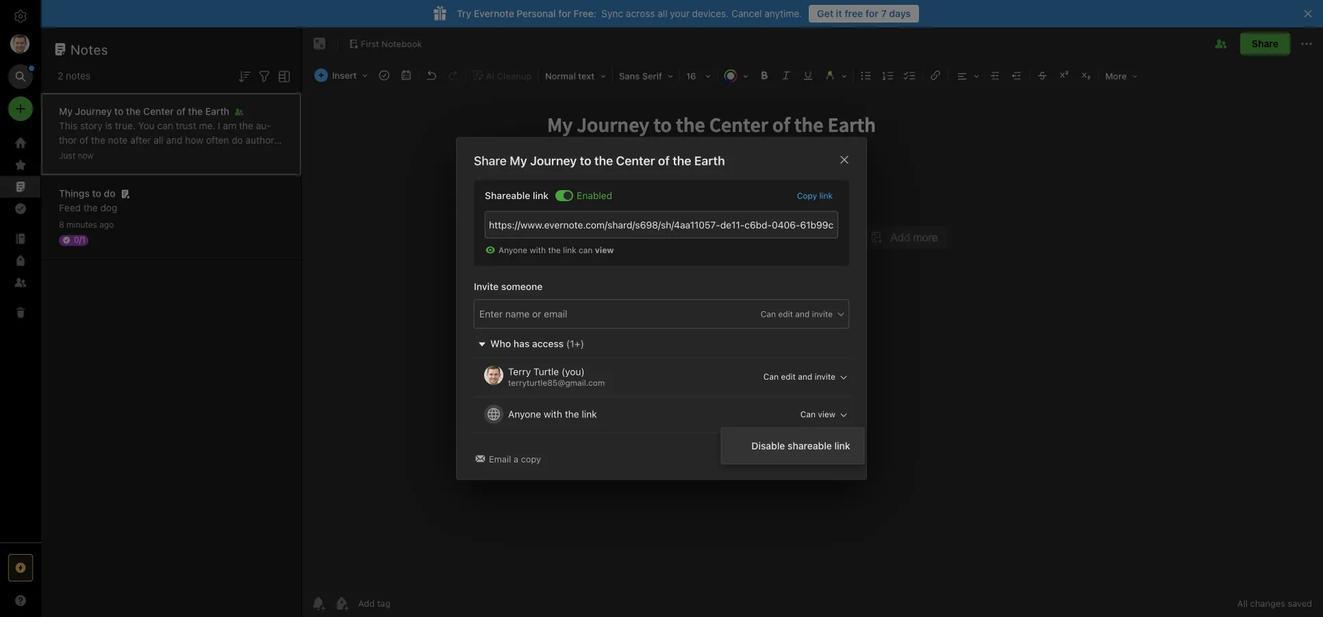 Task type: vqa. For each thing, say whether or not it's contained in the screenshot.
on inside the Note Window element
no



Task type: locate. For each thing, give the bounding box(es) containing it.
0 horizontal spatial center
[[143, 106, 174, 117]]

0 vertical spatial view
[[595, 246, 614, 255]]

1 horizontal spatial for
[[866, 8, 879, 19]]

highlight image
[[819, 66, 852, 85]]

0 vertical spatial with
[[530, 246, 546, 255]]

can right the you
[[157, 120, 173, 132]]

0 vertical spatial do
[[232, 135, 243, 146]]

earth
[[205, 106, 229, 117], [694, 153, 725, 168]]

share inside share button
[[1252, 38, 1279, 49]]

1 horizontal spatial my
[[510, 153, 527, 168]]

share
[[1252, 38, 1279, 49], [474, 153, 507, 168]]

0 vertical spatial invite
[[812, 310, 833, 319]]

view up shareable
[[818, 410, 836, 420]]

1 vertical spatial anyone
[[508, 409, 541, 420]]

2
[[58, 70, 63, 82]]

who has access (1+)
[[490, 339, 584, 350]]

view
[[595, 246, 614, 255], [818, 410, 836, 420]]

of up trust
[[176, 106, 186, 117]]

for inside button
[[866, 8, 879, 19]]

dog
[[100, 202, 117, 214]]

Select permission field
[[734, 308, 846, 321]]

it inside this story is true. you can trust me. i am the au thor of the note after all and how often do authors lie? "if it is published, it's the truth," my grandpappy us...
[[89, 149, 95, 160]]

1 horizontal spatial to
[[114, 106, 123, 117]]

1 vertical spatial can
[[579, 246, 593, 255]]

1 horizontal spatial can
[[579, 246, 593, 255]]

can
[[157, 120, 173, 132], [579, 246, 593, 255]]

0 vertical spatial share
[[1252, 38, 1279, 49]]

is right now
[[97, 149, 105, 160]]

(1+)
[[566, 339, 584, 350]]

alignment image
[[950, 66, 984, 85]]

1 horizontal spatial view
[[818, 410, 836, 420]]

1 vertical spatial with
[[544, 409, 562, 420]]

1 horizontal spatial all
[[658, 8, 668, 19]]

all changes saved
[[1238, 599, 1312, 609]]

2 vertical spatial of
[[658, 153, 670, 168]]

sharing
[[819, 454, 849, 465]]

1 horizontal spatial it
[[836, 8, 842, 19]]

0 horizontal spatial of
[[80, 135, 88, 146]]

bold image
[[755, 66, 774, 85]]

0 horizontal spatial it
[[89, 149, 95, 160]]

center
[[143, 106, 174, 117], [616, 153, 655, 168]]

access
[[532, 339, 564, 350]]

0 horizontal spatial journey
[[75, 106, 112, 117]]

link up sharing
[[835, 441, 851, 452]]

add a reminder image
[[310, 596, 327, 612]]

1 horizontal spatial of
[[176, 106, 186, 117]]

calendar event image
[[397, 66, 416, 85]]

0 vertical spatial anyone
[[499, 246, 528, 255]]

1 horizontal spatial is
[[105, 120, 112, 132]]

copy
[[797, 191, 817, 201]]

can inside this story is true. you can trust me. i am the au thor of the note after all and how often do authors lie? "if it is published, it's the truth," my grandpappy us...
[[157, 120, 173, 132]]

anyone down terry
[[508, 409, 541, 420]]

1 vertical spatial view
[[818, 410, 836, 420]]

insert image
[[311, 66, 373, 85]]

1 vertical spatial edit
[[781, 372, 796, 382]]

can up 'can edit and invite' field
[[761, 310, 776, 319]]

just now
[[59, 151, 94, 161]]

0 vertical spatial can
[[761, 310, 776, 319]]

can up shareable
[[801, 410, 816, 420]]

0 horizontal spatial all
[[154, 135, 164, 146]]

tree
[[0, 132, 41, 543]]

invite
[[812, 310, 833, 319], [815, 372, 836, 382]]

1 horizontal spatial do
[[232, 135, 243, 146]]

to up 'enabled'
[[580, 153, 592, 168]]

all up it's
[[154, 135, 164, 146]]

link right copy
[[820, 191, 833, 201]]

0 horizontal spatial can
[[157, 120, 173, 132]]

0 horizontal spatial do
[[104, 188, 115, 199]]

invite for can edit and invite field
[[812, 310, 833, 319]]

0 horizontal spatial earth
[[205, 106, 229, 117]]

anyone
[[499, 246, 528, 255], [508, 409, 541, 420]]

0 vertical spatial center
[[143, 106, 174, 117]]

things to do
[[59, 188, 115, 199]]

disable
[[752, 441, 785, 452]]

edit up 'can edit and invite' field
[[778, 310, 793, 319]]

can edit and invite up can view field
[[764, 372, 836, 382]]

1 vertical spatial share
[[474, 153, 507, 168]]

0 vertical spatial all
[[658, 8, 668, 19]]

share my journey to the center of the earth
[[474, 153, 725, 168]]

0 horizontal spatial share
[[474, 153, 507, 168]]

do
[[232, 135, 243, 146], [104, 188, 115, 199]]

can inside can view field
[[801, 410, 816, 420]]

my
[[59, 106, 73, 117], [510, 153, 527, 168]]

the
[[126, 106, 141, 117], [188, 106, 203, 117], [239, 120, 253, 132], [91, 135, 105, 146], [172, 149, 186, 160], [594, 153, 613, 168], [673, 153, 692, 168], [83, 202, 98, 214], [548, 246, 561, 255], [565, 409, 579, 420]]

to up feed the dog
[[92, 188, 101, 199]]

and down trust
[[166, 135, 183, 146]]

undo image
[[422, 66, 441, 85]]

upgrade image
[[12, 560, 29, 577]]

2 notes
[[58, 70, 90, 82]]

do inside this story is true. you can trust me. i am the au thor of the note after all and how often do authors lie? "if it is published, it's the truth," my grandpappy us...
[[232, 135, 243, 146]]

can down 'enabled'
[[579, 246, 593, 255]]

all
[[1238, 599, 1248, 609]]

0 horizontal spatial for
[[559, 8, 571, 19]]

0/1
[[74, 235, 85, 245]]

edit up can view field
[[781, 372, 796, 382]]

2 for from the left
[[866, 8, 879, 19]]

au
[[256, 120, 271, 132]]

anyone for anyone with the link can view
[[499, 246, 528, 255]]

0 vertical spatial can edit and invite
[[761, 310, 833, 319]]

evernote
[[474, 8, 514, 19]]

0 vertical spatial edit
[[778, 310, 793, 319]]

for
[[559, 8, 571, 19], [866, 8, 879, 19]]

feed the dog
[[59, 202, 117, 214]]

7
[[881, 8, 887, 19]]

of
[[176, 106, 186, 117], [80, 135, 88, 146], [658, 153, 670, 168]]

1 horizontal spatial share
[[1252, 38, 1279, 49]]

i
[[218, 120, 220, 132]]

0 vertical spatial is
[[105, 120, 112, 132]]

link down shared link switcher image
[[563, 246, 577, 255]]

1 vertical spatial can
[[764, 372, 779, 382]]

feed
[[59, 202, 81, 214]]

journey
[[75, 106, 112, 117], [530, 153, 577, 168]]

checklist image
[[901, 66, 920, 85]]

view down 'enabled'
[[595, 246, 614, 255]]

with for anyone with the link
[[544, 409, 562, 420]]

heading level image
[[540, 66, 611, 85]]

terry
[[508, 366, 531, 378]]

and for can edit and invite field
[[795, 310, 810, 319]]

subscript image
[[1077, 66, 1096, 85]]

for left the 7
[[866, 8, 879, 19]]

1 vertical spatial can edit and invite
[[764, 372, 836, 382]]

font family image
[[614, 66, 678, 85]]

how
[[185, 135, 203, 146]]

the up 'enabled'
[[594, 153, 613, 168]]

0 horizontal spatial to
[[92, 188, 101, 199]]

it
[[836, 8, 842, 19], [89, 149, 95, 160]]

and
[[166, 135, 183, 146], [795, 310, 810, 319], [798, 372, 813, 382]]

1 vertical spatial of
[[80, 135, 88, 146]]

2 horizontal spatial to
[[580, 153, 592, 168]]

with up "someone"
[[530, 246, 546, 255]]

can edit and invite for can edit and invite field
[[761, 310, 833, 319]]

turtle
[[534, 366, 559, 378]]

it inside button
[[836, 8, 842, 19]]

can inside 'can edit and invite' field
[[764, 372, 779, 382]]

can edit and invite up 'can edit and invite' field
[[761, 310, 833, 319]]

thor
[[59, 120, 271, 146]]

0 vertical spatial my
[[59, 106, 73, 117]]

with down the terryturtle85@gmail.com at the bottom of the page
[[544, 409, 562, 420]]

my up shareable link
[[510, 153, 527, 168]]

1 vertical spatial earth
[[694, 153, 725, 168]]

all left your
[[658, 8, 668, 19]]

Shared URL text field
[[485, 211, 838, 239]]

it right "if
[[89, 149, 95, 160]]

2 horizontal spatial of
[[658, 153, 670, 168]]

and up can view field
[[798, 372, 813, 382]]

this story is true. you can trust me. i am the au thor of the note after all and how often do authors lie? "if it is published, it's the truth," my grandpappy us...
[[59, 120, 279, 175]]

1 for from the left
[[559, 8, 571, 19]]

1 horizontal spatial center
[[616, 153, 655, 168]]

shareable link
[[485, 190, 549, 201]]

authors
[[246, 135, 279, 146]]

0 horizontal spatial my
[[59, 106, 73, 117]]

ago
[[99, 220, 114, 230]]

days
[[889, 8, 911, 19]]

notes
[[71, 41, 108, 57]]

to up true.
[[114, 106, 123, 117]]

edit for can edit and invite field
[[778, 310, 793, 319]]

anytime.
[[765, 8, 802, 19]]

1 vertical spatial is
[[97, 149, 105, 160]]

it right the get
[[836, 8, 842, 19]]

journey up shared link switcher image
[[530, 153, 577, 168]]

1 vertical spatial it
[[89, 149, 95, 160]]

stop sharing
[[797, 454, 849, 465]]

edit
[[778, 310, 793, 319], [781, 372, 796, 382]]

my up this
[[59, 106, 73, 117]]

all
[[658, 8, 668, 19], [154, 135, 164, 146]]

link
[[533, 190, 549, 201], [820, 191, 833, 201], [563, 246, 577, 255], [582, 409, 597, 420], [835, 441, 851, 452]]

1 vertical spatial all
[[154, 135, 164, 146]]

notebook
[[382, 38, 422, 49]]

2 vertical spatial can
[[801, 410, 816, 420]]

1 horizontal spatial journey
[[530, 153, 577, 168]]

shared link switcher image
[[564, 192, 572, 200]]

2 vertical spatial and
[[798, 372, 813, 382]]

with
[[530, 246, 546, 255], [544, 409, 562, 420]]

first notebook
[[361, 38, 422, 49]]

and up 'can edit and invite' field
[[795, 310, 810, 319]]

and inside this story is true. you can trust me. i am the au thor of the note after all and how often do authors lie? "if it is published, it's the truth," my grandpappy us...
[[166, 135, 183, 146]]

now
[[78, 151, 94, 161]]

do down am
[[232, 135, 243, 146]]

0 vertical spatial journey
[[75, 106, 112, 117]]

add tag image
[[334, 596, 350, 612]]

view inside field
[[818, 410, 836, 420]]

1 vertical spatial invite
[[815, 372, 836, 382]]

2 vertical spatial to
[[92, 188, 101, 199]]

of up "if
[[80, 135, 88, 146]]

first notebook button
[[344, 34, 427, 53]]

superscript image
[[1055, 66, 1074, 85]]

someone
[[501, 281, 543, 292]]

anyone up invite someone
[[499, 246, 528, 255]]

can up can view field
[[764, 372, 779, 382]]

share for share my journey to the center of the earth
[[474, 153, 507, 168]]

stop sharing button
[[797, 453, 849, 466]]

minutes
[[66, 220, 97, 230]]

do up dog on the left top of the page
[[104, 188, 115, 199]]

terry turtle (you) terryturtle85@gmail.com
[[508, 366, 605, 388]]

shareable
[[485, 190, 530, 201]]

1 vertical spatial center
[[616, 153, 655, 168]]

terryturtle85@gmail.com
[[508, 378, 605, 388]]

journey up story
[[75, 106, 112, 117]]

1 vertical spatial and
[[795, 310, 810, 319]]

0 vertical spatial it
[[836, 8, 842, 19]]

Can view field
[[737, 409, 849, 421]]

bulleted list image
[[857, 66, 876, 85]]

is left true.
[[105, 120, 112, 132]]

close image
[[836, 152, 853, 168]]

for left free:
[[559, 8, 571, 19]]

0 vertical spatial can
[[157, 120, 173, 132]]

the down the terryturtle85@gmail.com at the bottom of the page
[[565, 409, 579, 420]]

to
[[114, 106, 123, 117], [580, 153, 592, 168], [92, 188, 101, 199]]

can for terry turtle (you)
[[764, 372, 779, 382]]

the up trust
[[188, 106, 203, 117]]

and for 'can edit and invite' field
[[798, 372, 813, 382]]

0 vertical spatial to
[[114, 106, 123, 117]]

free:
[[574, 8, 597, 19]]

Note Editor text field
[[302, 93, 1323, 590]]

0 vertical spatial of
[[176, 106, 186, 117]]

of up shared url text box
[[658, 153, 670, 168]]

invite for 'can edit and invite' field
[[815, 372, 836, 382]]

free
[[845, 8, 863, 19]]

often
[[206, 135, 229, 146]]

italic image
[[777, 66, 796, 85]]

0 vertical spatial and
[[166, 135, 183, 146]]



Task type: describe. For each thing, give the bounding box(es) containing it.
first
[[361, 38, 379, 49]]

my journey to the center of the earth
[[59, 106, 229, 117]]

disable shareable link link
[[722, 437, 864, 456]]

enabled
[[577, 190, 612, 201]]

try evernote personal for free: sync across all your devices. cancel anytime.
[[457, 8, 802, 19]]

can edit and invite for 'can edit and invite' field
[[764, 372, 836, 382]]

1 vertical spatial journey
[[530, 153, 577, 168]]

more image
[[1101, 66, 1143, 85]]

published,
[[107, 149, 153, 160]]

try
[[457, 8, 471, 19]]

me.
[[199, 120, 215, 132]]

outdent image
[[1008, 66, 1027, 85]]

(you)
[[562, 366, 585, 378]]

all inside this story is true. you can trust me. i am the au thor of the note after all and how often do authors lie? "if it is published, it's the truth," my grandpappy us...
[[154, 135, 164, 146]]

lie?
[[59, 149, 74, 160]]

the right am
[[239, 120, 253, 132]]

numbered list image
[[879, 66, 898, 85]]

home image
[[12, 135, 29, 151]]

notes
[[66, 70, 90, 82]]

0 vertical spatial earth
[[205, 106, 229, 117]]

who
[[490, 339, 511, 350]]

the right it's
[[172, 149, 186, 160]]

8
[[59, 220, 64, 230]]

with for anyone with the link can view
[[530, 246, 546, 255]]

sync
[[602, 8, 623, 19]]

1 vertical spatial my
[[510, 153, 527, 168]]

settings image
[[12, 8, 29, 25]]

for for 7
[[866, 8, 879, 19]]

copy link
[[797, 191, 833, 201]]

Terry Turtle (you) Access dropdown field
[[737, 371, 849, 383]]

get
[[817, 8, 834, 19]]

can for anyone with the link
[[801, 410, 816, 420]]

cancel
[[732, 8, 762, 19]]

your
[[670, 8, 690, 19]]

can view
[[801, 410, 836, 420]]

anyone with the link
[[508, 409, 597, 420]]

font size image
[[682, 66, 716, 85]]

copy
[[521, 454, 541, 465]]

task image
[[375, 66, 394, 85]]

the down story
[[91, 135, 105, 146]]

note
[[108, 135, 128, 146]]

share button
[[1240, 33, 1291, 55]]

it's
[[156, 149, 169, 160]]

copy link button
[[797, 190, 833, 202]]

true.
[[115, 120, 136, 132]]

you
[[138, 120, 155, 132]]

the down things to do
[[83, 202, 98, 214]]

anyone with the link can view
[[499, 246, 614, 255]]

font color image
[[719, 66, 753, 85]]

the up true.
[[126, 106, 141, 117]]

email
[[489, 454, 511, 465]]

this
[[59, 120, 78, 132]]

underline image
[[799, 66, 818, 85]]

truth,"
[[189, 149, 216, 160]]

a
[[514, 454, 519, 465]]

email a copy
[[489, 454, 541, 465]]

the up add tag field
[[548, 246, 561, 255]]

note window element
[[302, 27, 1323, 618]]

trust
[[176, 120, 196, 132]]

link down the terryturtle85@gmail.com at the bottom of the page
[[582, 409, 597, 420]]

anyone for anyone with the link
[[508, 409, 541, 420]]

0 horizontal spatial is
[[97, 149, 105, 160]]

my
[[219, 149, 232, 160]]

the up shared url text box
[[673, 153, 692, 168]]

am
[[223, 120, 236, 132]]

devices.
[[692, 8, 729, 19]]

get it free for 7 days
[[817, 8, 911, 19]]

1 vertical spatial to
[[580, 153, 592, 168]]

get it free for 7 days button
[[809, 5, 919, 23]]

email a copy button
[[474, 453, 544, 466]]

things
[[59, 188, 90, 199]]

disable shareable link
[[752, 441, 851, 452]]

has
[[514, 339, 530, 350]]

of inside this story is true. you can trust me. i am the au thor of the note after all and how often do authors lie? "if it is published, it's the truth," my grandpappy us...
[[80, 135, 88, 146]]

us...
[[116, 163, 135, 175]]

1 vertical spatial do
[[104, 188, 115, 199]]

link inside button
[[820, 191, 833, 201]]

expand note image
[[312, 36, 328, 52]]

8 minutes ago
[[59, 220, 114, 230]]

link left shared link switcher image
[[533, 190, 549, 201]]

"if
[[76, 149, 87, 160]]

after
[[130, 135, 151, 146]]

across
[[626, 8, 655, 19]]

for for free:
[[559, 8, 571, 19]]

invite someone
[[474, 281, 543, 292]]

invite
[[474, 281, 499, 292]]

stop
[[797, 454, 816, 465]]

share for share
[[1252, 38, 1279, 49]]

strikethrough image
[[1033, 66, 1052, 85]]

edit for 'can edit and invite' field
[[781, 372, 796, 382]]

0 horizontal spatial view
[[595, 246, 614, 255]]

can inside can edit and invite field
[[761, 310, 776, 319]]

just
[[59, 151, 75, 161]]

grandpappy
[[59, 163, 113, 175]]

changes
[[1251, 599, 1286, 609]]

Add tag field
[[478, 307, 643, 322]]

insert link image
[[926, 66, 945, 85]]

saved
[[1288, 599, 1312, 609]]

1 horizontal spatial earth
[[694, 153, 725, 168]]

story
[[80, 120, 103, 132]]

personal
[[517, 8, 556, 19]]

indent image
[[986, 66, 1005, 85]]

shareable
[[788, 441, 832, 452]]



